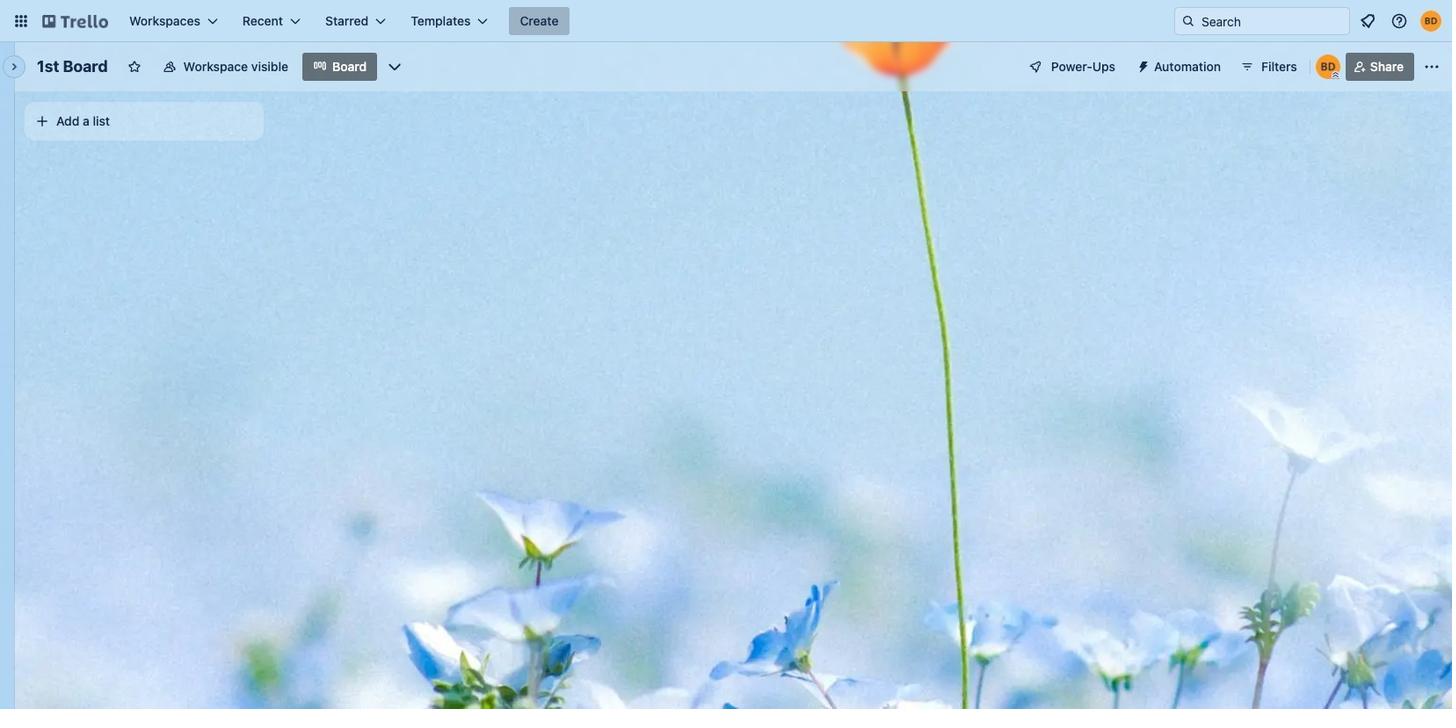 Task type: describe. For each thing, give the bounding box(es) containing it.
primary element
[[0, 0, 1453, 42]]

show menu image
[[1424, 58, 1441, 76]]

customize views image
[[386, 58, 404, 76]]

Board name text field
[[28, 53, 117, 81]]

this member is an admin of this board. image
[[1332, 71, 1340, 79]]

barb dwyer (barbdwyer3) image
[[1421, 11, 1442, 32]]

star or unstar board image
[[127, 60, 141, 74]]

barb dwyer (barbdwyer3) image
[[1316, 55, 1341, 79]]



Task type: locate. For each thing, give the bounding box(es) containing it.
Search field
[[1196, 9, 1350, 33]]

0 notifications image
[[1358, 11, 1379, 32]]

back to home image
[[42, 7, 108, 35]]

search image
[[1182, 14, 1196, 28]]

open information menu image
[[1391, 12, 1409, 30]]

sm image
[[1130, 53, 1155, 77]]



Task type: vqa. For each thing, say whether or not it's contained in the screenshot.
WORKSPACE NAVIGATION COLLAPSE ICON
no



